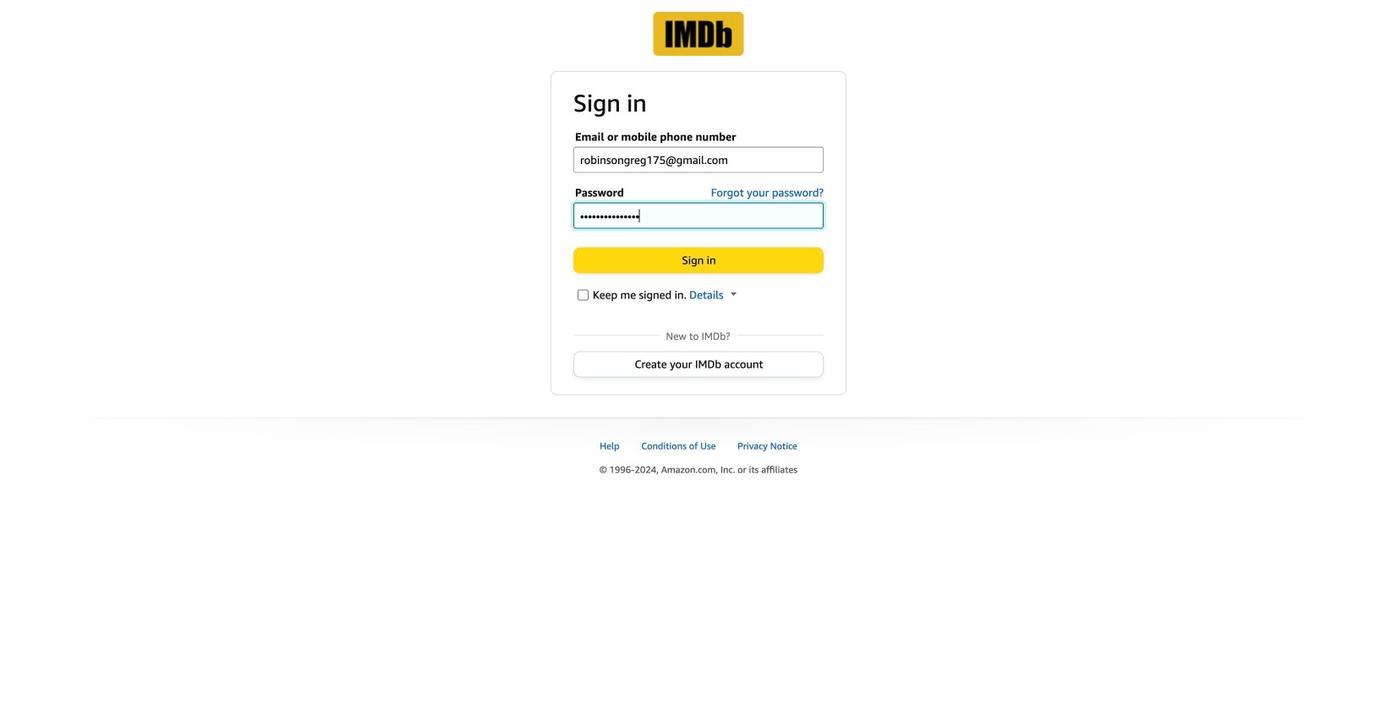 Task type: locate. For each thing, give the bounding box(es) containing it.
popover image
[[731, 293, 737, 297]]

None email field
[[573, 147, 824, 173]]

None password field
[[573, 203, 824, 229]]

None submit
[[574, 248, 823, 273]]

None checkbox
[[578, 290, 589, 301]]



Task type: vqa. For each thing, say whether or not it's contained in the screenshot.
IMDb.com logo
yes



Task type: describe. For each thing, give the bounding box(es) containing it.
imdb.com logo image
[[653, 12, 744, 56]]



